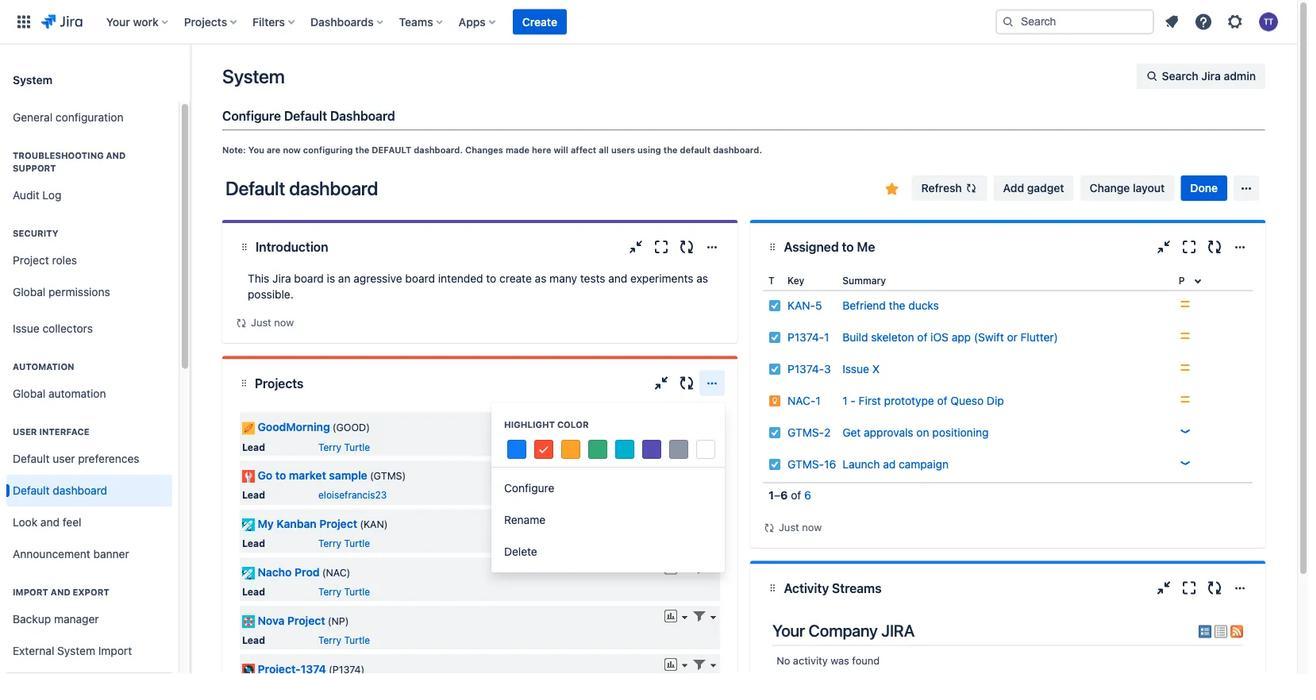 Task type: locate. For each thing, give the bounding box(es) containing it.
now down possible.
[[274, 316, 294, 328]]

default
[[680, 145, 711, 155]]

now for introduction
[[274, 316, 294, 328]]

task image up idea icon
[[769, 363, 781, 376]]

2 horizontal spatial of
[[937, 394, 948, 407]]

red image
[[535, 441, 553, 460]]

1 medium image from the top
[[1179, 298, 1192, 310]]

projects inside dropdown button
[[184, 15, 227, 28]]

announcement banner
[[13, 548, 129, 561]]

task image down idea icon
[[769, 426, 781, 439]]

1 vertical spatial to
[[486, 272, 497, 285]]

your for your work
[[106, 15, 130, 28]]

global inside automation group
[[13, 387, 45, 400]]

activity
[[793, 655, 828, 667]]

as down the more actions for introduction gadget icon
[[697, 272, 708, 285]]

turtle for goodmorning
[[344, 441, 370, 452]]

2 horizontal spatial to
[[842, 239, 854, 255]]

project down security on the left top
[[13, 254, 49, 267]]

6 right –
[[804, 489, 811, 502]]

lead down nacho
[[242, 586, 265, 598]]

2 medium image from the top
[[1179, 330, 1192, 342]]

0 horizontal spatial 6
[[781, 489, 788, 502]]

of
[[917, 331, 928, 344], [937, 394, 948, 407], [791, 489, 801, 502]]

4 terry from the top
[[318, 635, 342, 646]]

support
[[13, 163, 56, 174]]

prod
[[295, 566, 320, 579]]

are
[[267, 145, 281, 155]]

you
[[248, 145, 264, 155]]

task image for gtms-2
[[769, 426, 781, 439]]

1 vertical spatial dashboard
[[53, 484, 107, 497]]

1 turtle from the top
[[344, 441, 370, 452]]

menu
[[492, 403, 725, 573]]

lead down nova
[[242, 635, 265, 646]]

group
[[492, 468, 725, 573]]

nacho
[[258, 566, 292, 579]]

default up configuring at the left top of page
[[284, 108, 327, 123]]

1 vertical spatial now
[[274, 316, 294, 328]]

0 horizontal spatial your
[[106, 15, 130, 28]]

0 horizontal spatial an arrow curved in a circular way on the button that refreshes the dashboard image
[[235, 317, 248, 329]]

lead up go
[[242, 441, 265, 452]]

menu containing configure
[[492, 403, 725, 573]]

16
[[824, 458, 836, 471]]

2 terry turtle link from the top
[[318, 538, 370, 549]]

(gtms)
[[370, 470, 406, 482]]

the
[[355, 145, 369, 155], [664, 145, 678, 155], [889, 299, 906, 312]]

ios
[[931, 331, 949, 344]]

terry turtle link for nova project
[[318, 635, 370, 646]]

build skeleton of ios app (swift or flutter)
[[843, 331, 1058, 344]]

activity
[[784, 581, 829, 596]]

backup manager link
[[6, 603, 172, 635]]

2 p1374- from the top
[[788, 362, 824, 376]]

troubleshooting and support
[[13, 150, 126, 174]]

terry turtle for goodmorning
[[318, 441, 370, 452]]

2 lead from the top
[[242, 490, 265, 501]]

board
[[294, 272, 324, 285], [405, 272, 435, 285]]

global for global automation
[[13, 387, 45, 400]]

system down filters
[[222, 65, 285, 87]]

3 task image from the top
[[769, 426, 781, 439]]

(good)
[[333, 422, 370, 433]]

1 task image from the top
[[769, 331, 781, 344]]

color
[[557, 420, 589, 430]]

0 horizontal spatial dashboard.
[[414, 145, 463, 155]]

configure for configure
[[504, 482, 555, 495]]

create
[[522, 15, 557, 28]]

1 horizontal spatial as
[[697, 272, 708, 285]]

dashboard. right the default
[[713, 145, 762, 155]]

terry turtle down "(np)"
[[318, 635, 370, 646]]

project down eloisefrancis23
[[319, 517, 357, 530]]

your for your company jira
[[773, 621, 805, 640]]

system down manager
[[57, 644, 95, 658]]

0 horizontal spatial jira
[[272, 272, 291, 285]]

terry turtle for nova project
[[318, 635, 370, 646]]

just now inside assigned to me region
[[779, 521, 822, 533]]

your up no
[[773, 621, 805, 640]]

1 vertical spatial configure
[[504, 482, 555, 495]]

1 task image from the top
[[769, 299, 781, 312]]

gtms-16 launch ad campaign
[[788, 458, 949, 471]]

on
[[917, 426, 929, 439]]

configure inside button
[[504, 482, 555, 495]]

to
[[842, 239, 854, 255], [486, 272, 497, 285], [275, 469, 286, 482]]

3 turtle from the top
[[344, 586, 370, 598]]

issue left collectors
[[13, 322, 39, 335]]

just now down possible.
[[251, 316, 294, 328]]

now right are
[[283, 145, 301, 155]]

jira image
[[41, 12, 82, 31], [41, 12, 82, 31]]

your company jira
[[773, 621, 915, 640]]

4 lead from the top
[[242, 586, 265, 598]]

task image left p1374-1
[[769, 331, 781, 344]]

6 left 6 link at right bottom
[[781, 489, 788, 502]]

your inside your work dropdown button
[[106, 15, 130, 28]]

task image up –
[[769, 458, 781, 471]]

1 vertical spatial global
[[13, 387, 45, 400]]

1 lead from the top
[[242, 441, 265, 452]]

of left 6 link at right bottom
[[791, 489, 801, 502]]

general configuration
[[13, 111, 124, 124]]

0 horizontal spatial issue
[[13, 322, 39, 335]]

projects up sidebar navigation icon
[[184, 15, 227, 28]]

jira inside button
[[1202, 69, 1221, 83]]

your left work
[[106, 15, 130, 28]]

nova project link
[[258, 614, 325, 627]]

just now
[[251, 316, 294, 328], [779, 521, 822, 533]]

import down backup manager link
[[98, 644, 132, 658]]

just now inside the introduction region
[[251, 316, 294, 328]]

gtms- for 16
[[788, 458, 824, 471]]

1 horizontal spatial just now
[[779, 521, 822, 533]]

default dashboard down configuring at the left top of page
[[226, 177, 378, 199]]

0 horizontal spatial board
[[294, 272, 324, 285]]

1 terry turtle link from the top
[[318, 441, 370, 452]]

0 vertical spatial of
[[917, 331, 928, 344]]

and inside user interface group
[[40, 516, 60, 529]]

an arrow curved in a circular way on the button that refreshes the dashboard image down –
[[763, 522, 776, 534]]

3 terry turtle link from the top
[[318, 586, 370, 598]]

0 horizontal spatial dashboard
[[53, 484, 107, 497]]

1 terry turtle from the top
[[318, 441, 370, 452]]

2 6 from the left
[[804, 489, 811, 502]]

terry turtle down (good)
[[318, 441, 370, 452]]

1
[[824, 331, 829, 344], [816, 394, 821, 407], [843, 394, 848, 407], [769, 489, 774, 502]]

task image down t in the top right of the page
[[769, 299, 781, 312]]

or
[[1007, 331, 1018, 344]]

skeleton
[[871, 331, 914, 344]]

to left create
[[486, 272, 497, 285]]

terry turtle link down (nac)
[[318, 586, 370, 598]]

now
[[283, 145, 301, 155], [274, 316, 294, 328], [802, 521, 822, 533]]

terry down goodmorning (good)
[[318, 441, 342, 452]]

2 task image from the top
[[769, 363, 781, 376]]

task image
[[769, 299, 781, 312], [769, 458, 781, 471]]

1 horizontal spatial your
[[773, 621, 805, 640]]

troubleshooting
[[13, 150, 104, 161]]

1 vertical spatial gtms-
[[788, 458, 824, 471]]

rename button
[[492, 504, 725, 536]]

1 horizontal spatial board
[[405, 272, 435, 285]]

global permissions
[[13, 286, 110, 299]]

refresh button
[[912, 175, 988, 201]]

1 dashboard. from the left
[[414, 145, 463, 155]]

1 horizontal spatial 6
[[804, 489, 811, 502]]

1 vertical spatial projects
[[255, 376, 304, 391]]

1 terry from the top
[[318, 441, 342, 452]]

(kan)
[[360, 518, 388, 530]]

3 lead from the top
[[242, 538, 265, 549]]

0 horizontal spatial configure
[[222, 108, 281, 123]]

1 vertical spatial just now
[[779, 521, 822, 533]]

refresh projects image
[[677, 374, 696, 393]]

2 horizontal spatial the
[[889, 299, 906, 312]]

0 vertical spatial jira
[[1202, 69, 1221, 83]]

White radio
[[694, 438, 718, 461]]

2 gtms- from the top
[[788, 458, 824, 471]]

0 horizontal spatial as
[[535, 272, 547, 285]]

jira for search
[[1202, 69, 1221, 83]]

default dashboard
[[226, 177, 378, 199], [13, 484, 107, 497]]

0 vertical spatial configure
[[222, 108, 281, 123]]

dashboard.
[[414, 145, 463, 155], [713, 145, 762, 155]]

0 horizontal spatial import
[[13, 587, 48, 598]]

now inside the introduction region
[[274, 316, 294, 328]]

2 turtle from the top
[[344, 538, 370, 549]]

configure for configure default dashboard
[[222, 108, 281, 123]]

board left intended in the left top of the page
[[405, 272, 435, 285]]

lead down "my"
[[242, 538, 265, 549]]

1 vertical spatial task image
[[769, 363, 781, 376]]

audit log link
[[6, 179, 172, 211]]

2 as from the left
[[697, 272, 708, 285]]

an arrow curved in a circular way on the button that refreshes the dashboard image for projects
[[235, 317, 248, 329]]

2 global from the top
[[13, 387, 45, 400]]

1 vertical spatial an arrow curved in a circular way on the button that refreshes the dashboard image
[[763, 522, 776, 534]]

1 p1374- from the top
[[788, 331, 824, 344]]

6 link
[[804, 489, 811, 502]]

and inside group
[[51, 587, 70, 598]]

and down the configuration
[[106, 150, 126, 161]]

an
[[338, 272, 351, 285]]

gtms- up 6 link at right bottom
[[788, 458, 824, 471]]

turtle down (nac)
[[344, 586, 370, 598]]

search
[[1162, 69, 1199, 83]]

and inside troubleshooting and support
[[106, 150, 126, 161]]

1 vertical spatial issue
[[843, 362, 869, 376]]

ducks
[[909, 299, 939, 312]]

1 vertical spatial jira
[[272, 272, 291, 285]]

0 vertical spatial dashboard
[[289, 177, 378, 199]]

0 vertical spatial p1374-
[[788, 331, 824, 344]]

jira up possible.
[[272, 272, 291, 285]]

terry turtle down my kanban project (kan) at the bottom left
[[318, 538, 370, 549]]

1 horizontal spatial dashboard
[[289, 177, 378, 199]]

and up backup manager at bottom
[[51, 587, 70, 598]]

1 left 6 link at right bottom
[[769, 489, 774, 502]]

0 vertical spatial an arrow curved in a circular way on the button that refreshes the dashboard image
[[235, 317, 248, 329]]

global inside 'link'
[[13, 286, 45, 299]]

apps
[[459, 15, 486, 28]]

refresh
[[922, 181, 962, 195]]

jira left admin
[[1202, 69, 1221, 83]]

more actions for projects gadget image
[[703, 374, 722, 393]]

3 terry turtle from the top
[[318, 586, 370, 598]]

an arrow curved in a circular way on the button that refreshes the dashboard image down possible.
[[235, 317, 248, 329]]

to right go
[[275, 469, 286, 482]]

projects up goodmorning
[[255, 376, 304, 391]]

1 vertical spatial your
[[773, 621, 805, 640]]

of left queso
[[937, 394, 948, 407]]

configure up you
[[222, 108, 281, 123]]

and right tests
[[609, 272, 628, 285]]

external system import link
[[6, 635, 172, 667]]

gtms- down nac-1
[[788, 426, 824, 439]]

2 terry turtle from the top
[[318, 538, 370, 549]]

go to market sample link
[[258, 469, 367, 482]]

3 terry from the top
[[318, 586, 342, 598]]

using
[[638, 145, 661, 155]]

user interface
[[13, 427, 89, 437]]

terry turtle down (nac)
[[318, 586, 370, 598]]

1 vertical spatial task image
[[769, 458, 781, 471]]

projects button
[[179, 9, 243, 35]]

dashboard down configuring at the left top of page
[[289, 177, 378, 199]]

just now down 6 link at right bottom
[[779, 521, 822, 533]]

0 horizontal spatial just now
[[251, 316, 294, 328]]

issue left x
[[843, 362, 869, 376]]

as left many
[[535, 272, 547, 285]]

1 horizontal spatial an arrow curved in a circular way on the button that refreshes the dashboard image
[[763, 522, 776, 534]]

turtle for my kanban project
[[344, 538, 370, 549]]

0 vertical spatial to
[[842, 239, 854, 255]]

0 vertical spatial projects
[[184, 15, 227, 28]]

medium image
[[1179, 298, 1192, 310], [1179, 330, 1192, 342], [1179, 361, 1192, 374], [1179, 393, 1192, 406]]

system
[[222, 65, 285, 87], [13, 73, 52, 86], [57, 644, 95, 658]]

1 horizontal spatial issue
[[843, 362, 869, 376]]

maximize activity streams image
[[1180, 579, 1199, 598]]

an arrow curved in a circular way on the button that refreshes the dashboard image inside the introduction region
[[235, 317, 248, 329]]

1 global from the top
[[13, 286, 45, 299]]

1 vertical spatial default dashboard
[[13, 484, 107, 497]]

highlight color group
[[492, 403, 725, 472]]

the left 'default'
[[355, 145, 369, 155]]

issue collectors
[[13, 322, 93, 335]]

0 horizontal spatial projects
[[184, 15, 227, 28]]

terry turtle link down "(np)"
[[318, 635, 370, 646]]

troubleshooting and support group
[[6, 133, 172, 216]]

3 medium image from the top
[[1179, 361, 1192, 374]]

p1374- up nac-1 link
[[788, 362, 824, 376]]

project left "(np)"
[[287, 614, 325, 627]]

issue inside 'link'
[[13, 322, 39, 335]]

just inside the introduction region
[[251, 316, 271, 328]]

banner
[[0, 0, 1298, 44]]

0 vertical spatial default dashboard
[[226, 177, 378, 199]]

minimize assigned to me image
[[1155, 237, 1174, 256]]

0 horizontal spatial just
[[251, 316, 271, 328]]

1 horizontal spatial jira
[[1202, 69, 1221, 83]]

dashboard inside user interface group
[[53, 484, 107, 497]]

sidebar navigation image
[[173, 64, 208, 95]]

dashboard. left changes
[[414, 145, 463, 155]]

4 terry turtle link from the top
[[318, 635, 370, 646]]

nova
[[258, 614, 285, 627]]

terry down "(np)"
[[318, 635, 342, 646]]

import and export group
[[6, 570, 172, 674]]

p1374- for 3
[[788, 362, 824, 376]]

task image
[[769, 331, 781, 344], [769, 363, 781, 376], [769, 426, 781, 439]]

just inside assigned to me region
[[779, 521, 799, 533]]

2 terry from the top
[[318, 538, 342, 549]]

group containing configure
[[492, 468, 725, 573]]

4 medium image from the top
[[1179, 393, 1192, 406]]

board left the is
[[294, 272, 324, 285]]

2 vertical spatial now
[[802, 521, 822, 533]]

dip
[[987, 394, 1004, 407]]

p1374- for 1
[[788, 331, 824, 344]]

rename
[[504, 513, 546, 526]]

highlight color
[[504, 420, 589, 430]]

0 vertical spatial task image
[[769, 331, 781, 344]]

configure
[[222, 108, 281, 123], [504, 482, 555, 495]]

now inside assigned to me region
[[802, 521, 822, 533]]

project
[[13, 254, 49, 267], [319, 517, 357, 530], [287, 614, 325, 627]]

just down possible.
[[251, 316, 271, 328]]

banner containing your work
[[0, 0, 1298, 44]]

lead down go
[[242, 490, 265, 501]]

1 horizontal spatial projects
[[255, 376, 304, 391]]

2 vertical spatial project
[[287, 614, 325, 627]]

0 vertical spatial global
[[13, 286, 45, 299]]

Yellow radio
[[559, 438, 583, 461]]

refresh assigned to me image
[[1205, 237, 1224, 256]]

p1374- down kan-5 link
[[788, 331, 824, 344]]

1 vertical spatial just
[[779, 521, 799, 533]]

the right using
[[664, 145, 678, 155]]

1 horizontal spatial dashboard.
[[713, 145, 762, 155]]

dashboard down default user preferences
[[53, 484, 107, 497]]

and for import and export
[[51, 587, 70, 598]]

global down project roles
[[13, 286, 45, 299]]

2 vertical spatial task image
[[769, 426, 781, 439]]

import up backup
[[13, 587, 48, 598]]

1 horizontal spatial configure
[[504, 482, 555, 495]]

terry turtle link down (good)
[[318, 441, 370, 452]]

of left 'ios' at right
[[917, 331, 928, 344]]

terry for project
[[318, 635, 342, 646]]

turtle down (kan)
[[344, 538, 370, 549]]

just down 1 – 6 of 6
[[779, 521, 799, 533]]

1 horizontal spatial import
[[98, 644, 132, 658]]

jira inside the this jira board is an agressive board intended to create as many tests and experiments as possible.
[[272, 272, 291, 285]]

0 vertical spatial project
[[13, 254, 49, 267]]

turtle down (good)
[[344, 441, 370, 452]]

this
[[248, 272, 269, 285]]

announcement banner link
[[6, 538, 172, 570]]

0 vertical spatial issue
[[13, 322, 39, 335]]

5 lead from the top
[[242, 635, 265, 646]]

terry for kanban
[[318, 538, 342, 549]]

issue for issue x
[[843, 362, 869, 376]]

1 gtms- from the top
[[788, 426, 824, 439]]

blue image
[[507, 440, 526, 459]]

kan-
[[788, 299, 816, 312]]

delete
[[504, 545, 537, 558]]

1 horizontal spatial just
[[779, 521, 799, 533]]

purple image
[[642, 440, 661, 459]]

0 horizontal spatial default dashboard
[[13, 484, 107, 497]]

2 task image from the top
[[769, 458, 781, 471]]

task image for kan-5
[[769, 299, 781, 312]]

terry down my kanban project (kan) at the bottom left
[[318, 538, 342, 549]]

1 vertical spatial p1374-
[[788, 362, 824, 376]]

turtle down "(np)"
[[344, 635, 370, 646]]

1 left - at the right bottom of the page
[[843, 394, 848, 407]]

terry turtle link down my kanban project (kan) at the bottom left
[[318, 538, 370, 549]]

campaign
[[899, 458, 949, 471]]

an arrow curved in a circular way on the button that refreshes the dashboard image
[[235, 317, 248, 329], [763, 522, 776, 534]]

audit
[[13, 189, 39, 202]]

0 vertical spatial task image
[[769, 299, 781, 312]]

1 horizontal spatial of
[[917, 331, 928, 344]]

lead for go to market sample
[[242, 490, 265, 501]]

terry turtle link for my kanban project
[[318, 538, 370, 549]]

p
[[1179, 275, 1185, 286]]

projects
[[184, 15, 227, 28], [255, 376, 304, 391]]

teams
[[399, 15, 433, 28]]

1 horizontal spatial to
[[486, 272, 497, 285]]

2
[[824, 426, 831, 439]]

4 turtle from the top
[[344, 635, 370, 646]]

default dashboard down the 'user'
[[13, 484, 107, 497]]

now down 6 link at right bottom
[[802, 521, 822, 533]]

Gray radio
[[667, 438, 691, 461]]

yellow image
[[561, 440, 580, 459]]

Blue radio
[[505, 438, 529, 461]]

system up general
[[13, 73, 52, 86]]

0 vertical spatial just now
[[251, 316, 294, 328]]

gray image
[[669, 440, 688, 459]]

global for global permissions
[[13, 286, 45, 299]]

configure up the rename
[[504, 482, 555, 495]]

default down user
[[13, 452, 50, 465]]

0 vertical spatial just
[[251, 316, 271, 328]]

0 vertical spatial gtms-
[[788, 426, 824, 439]]

lead for nacho prod
[[242, 586, 265, 598]]

and left feel
[[40, 516, 60, 529]]

manager
[[54, 613, 99, 626]]

to inside the this jira board is an agressive board intended to create as many tests and experiments as possible.
[[486, 272, 497, 285]]

4 terry turtle from the top
[[318, 635, 370, 646]]

issue inside assigned to me region
[[843, 362, 869, 376]]

the left ducks
[[889, 299, 906, 312]]

get approvals on positioning
[[843, 426, 989, 439]]

global down the automation
[[13, 387, 45, 400]]

Search field
[[996, 9, 1155, 35]]

2 vertical spatial to
[[275, 469, 286, 482]]

first
[[859, 394, 881, 407]]

terry down (nac)
[[318, 586, 342, 598]]

1 horizontal spatial system
[[57, 644, 95, 658]]

just for projects
[[251, 316, 271, 328]]

add
[[1003, 181, 1024, 195]]

–
[[774, 489, 781, 502]]

0 vertical spatial your
[[106, 15, 130, 28]]

as
[[535, 272, 547, 285], [697, 272, 708, 285]]

to left me
[[842, 239, 854, 255]]

search jira admin image
[[1146, 70, 1159, 83]]

2 vertical spatial of
[[791, 489, 801, 502]]

0 horizontal spatial to
[[275, 469, 286, 482]]

and for troubleshooting and support
[[106, 150, 126, 161]]



Task type: describe. For each thing, give the bounding box(es) containing it.
eloisefrancis23
[[318, 490, 387, 501]]

external
[[13, 644, 54, 658]]

issue collectors link
[[6, 313, 172, 345]]

automation
[[48, 387, 106, 400]]

gtms-2
[[788, 426, 831, 439]]

general configuration link
[[6, 102, 172, 133]]

minimize projects image
[[652, 374, 671, 393]]

market
[[289, 469, 326, 482]]

terry turtle link for goodmorning
[[318, 441, 370, 452]]

eloisefrancis23 link
[[318, 490, 387, 501]]

search image
[[1002, 15, 1015, 28]]

terry turtle for nacho prod
[[318, 586, 370, 598]]

2 horizontal spatial system
[[222, 65, 285, 87]]

found
[[852, 655, 880, 667]]

star default dashboard image
[[883, 179, 902, 199]]

1 horizontal spatial default dashboard
[[226, 177, 378, 199]]

configuration
[[56, 111, 124, 124]]

task image for p1374-1
[[769, 331, 781, 344]]

build skeleton of ios app (swift or flutter) link
[[843, 331, 1058, 344]]

help image
[[1194, 12, 1213, 31]]

security group
[[6, 211, 172, 313]]

terry turtle link for nacho prod
[[318, 586, 370, 598]]

maximize introduction image
[[652, 237, 671, 256]]

automation group
[[6, 345, 172, 415]]

terry turtle for my kanban project
[[318, 538, 370, 549]]

0 horizontal spatial system
[[13, 73, 52, 86]]

teal image
[[615, 440, 634, 459]]

changes
[[465, 145, 503, 155]]

issue x link
[[843, 362, 880, 376]]

configuring
[[303, 145, 353, 155]]

1 as from the left
[[535, 272, 547, 285]]

was
[[831, 655, 850, 667]]

project inside security group
[[13, 254, 49, 267]]

announcement
[[13, 548, 90, 561]]

create button
[[513, 9, 567, 35]]

white image
[[696, 440, 715, 459]]

minimize activity streams image
[[1155, 579, 1174, 598]]

queso
[[951, 394, 984, 407]]

Green radio
[[586, 438, 610, 461]]

import and export
[[13, 587, 109, 598]]

gtms-16 link
[[788, 458, 836, 471]]

0 vertical spatial import
[[13, 587, 48, 598]]

low image
[[1179, 425, 1192, 438]]

launch ad campaign link
[[843, 458, 949, 471]]

global permissions link
[[6, 276, 172, 308]]

now for assigned to me
[[802, 521, 822, 533]]

primary element
[[10, 0, 996, 44]]

turtle for nacho prod
[[344, 586, 370, 598]]

medium image for 1 - first prototype of queso dip
[[1179, 393, 1192, 406]]

1 6 from the left
[[781, 489, 788, 502]]

befriend
[[843, 299, 886, 312]]

more actions for assigned to me gadget image
[[1231, 237, 1250, 256]]

your work
[[106, 15, 159, 28]]

affect
[[571, 145, 597, 155]]

tests
[[580, 272, 606, 285]]

green image
[[588, 440, 607, 459]]

jira for this
[[272, 272, 291, 285]]

build
[[843, 331, 868, 344]]

2 board from the left
[[405, 272, 435, 285]]

2 dashboard. from the left
[[713, 145, 762, 155]]

nacho prod link
[[258, 566, 320, 579]]

nacho prod (nac)
[[258, 566, 350, 579]]

default dashboard inside user interface group
[[13, 484, 107, 497]]

refresh introduction image
[[677, 237, 696, 256]]

just now for projects
[[251, 316, 294, 328]]

lead for goodmorning
[[242, 441, 265, 452]]

introduction
[[256, 239, 328, 255]]

automation
[[13, 362, 74, 372]]

sample
[[329, 469, 367, 482]]

search jira admin
[[1162, 69, 1256, 83]]

goodmorning
[[258, 421, 330, 434]]

lead for my kanban project
[[242, 538, 265, 549]]

idea image
[[769, 395, 781, 407]]

1 down p1374-3 link
[[816, 394, 821, 407]]

activity streams
[[784, 581, 882, 596]]

delete button
[[492, 536, 725, 568]]

refresh image
[[965, 182, 978, 195]]

dashboards button
[[306, 9, 390, 35]]

settings image
[[1226, 12, 1245, 31]]

1 vertical spatial of
[[937, 394, 948, 407]]

assigned to me region
[[763, 271, 1253, 536]]

more actions for introduction gadget image
[[703, 237, 722, 256]]

issue x
[[843, 362, 880, 376]]

get approvals on positioning link
[[843, 426, 989, 439]]

0 horizontal spatial the
[[355, 145, 369, 155]]

default up the 'look'
[[13, 484, 50, 497]]

refresh activity streams image
[[1205, 579, 1224, 598]]

goodmorning link
[[258, 421, 330, 434]]

p1374-1
[[788, 331, 829, 344]]

dashboard
[[330, 108, 395, 123]]

highlight
[[504, 420, 555, 430]]

minimize introduction image
[[627, 237, 646, 256]]

global automation link
[[6, 378, 172, 410]]

-
[[851, 394, 856, 407]]

Purple radio
[[640, 438, 664, 461]]

0 vertical spatial now
[[283, 145, 301, 155]]

assigned
[[784, 239, 839, 255]]

app
[[952, 331, 971, 344]]

1 - first prototype of queso dip link
[[843, 394, 1004, 407]]

external system import
[[13, 644, 132, 658]]

apps button
[[454, 9, 502, 35]]

note: you are now configuring the default dashboard. changes made here will affect all users using the default  dashboard.
[[222, 145, 762, 155]]

user interface group
[[6, 410, 172, 575]]

3
[[824, 362, 831, 376]]

0 horizontal spatial of
[[791, 489, 801, 502]]

more dashboard actions image
[[1237, 179, 1256, 198]]

medium image for build skeleton of ios app (swift or flutter)
[[1179, 330, 1192, 342]]

default down you
[[226, 177, 285, 199]]

task image for p1374-3
[[769, 363, 781, 376]]

summary
[[843, 275, 886, 286]]

prototype
[[884, 394, 934, 407]]

layout
[[1133, 181, 1165, 195]]

medium image for befriend the ducks
[[1179, 298, 1192, 310]]

roles
[[52, 254, 77, 267]]

lead for nova project
[[242, 635, 265, 646]]

t
[[769, 275, 775, 286]]

and for look and feel
[[40, 516, 60, 529]]

filters
[[253, 15, 285, 28]]

go
[[258, 469, 273, 482]]

my
[[258, 517, 274, 530]]

your profile and settings image
[[1259, 12, 1278, 31]]

just for activity streams
[[779, 521, 799, 533]]

kan-5
[[788, 299, 822, 312]]

terry for prod
[[318, 586, 342, 598]]

work
[[133, 15, 159, 28]]

just now for activity streams
[[779, 521, 822, 533]]

go to market sample (gtms)
[[258, 469, 406, 482]]

Teal radio
[[613, 438, 637, 461]]

1 board from the left
[[294, 272, 324, 285]]

low image
[[1179, 457, 1192, 469]]

an arrow curved in a circular way on the button that refreshes the dashboard image for activity streams
[[763, 522, 776, 534]]

Red radio
[[532, 438, 556, 462]]

issue for issue collectors
[[13, 322, 39, 335]]

(np)
[[328, 615, 349, 627]]

the inside assigned to me region
[[889, 299, 906, 312]]

configure default dashboard
[[222, 108, 395, 123]]

1 vertical spatial project
[[319, 517, 357, 530]]

medium image for issue x
[[1179, 361, 1192, 374]]

1 vertical spatial import
[[98, 644, 132, 658]]

gtms- for 2
[[788, 426, 824, 439]]

(nac)
[[322, 567, 350, 578]]

system inside import and export group
[[57, 644, 95, 658]]

my kanban project (kan)
[[258, 517, 388, 530]]

feel
[[63, 516, 81, 529]]

kanban
[[277, 517, 317, 530]]

1 left the build
[[824, 331, 829, 344]]

search jira admin button
[[1137, 64, 1266, 89]]

positioning
[[932, 426, 989, 439]]

project roles link
[[6, 245, 172, 276]]

task image for gtms-16
[[769, 458, 781, 471]]

terry for (good)
[[318, 441, 342, 452]]

notifications image
[[1163, 12, 1182, 31]]

introduction region
[[235, 271, 725, 331]]

appswitcher icon image
[[14, 12, 33, 31]]

befriend the ducks
[[843, 299, 939, 312]]

no
[[777, 655, 790, 667]]

x
[[872, 362, 880, 376]]

1 horizontal spatial the
[[664, 145, 678, 155]]

more actions for activity streams gadget image
[[1231, 579, 1250, 598]]

configure button
[[492, 472, 725, 504]]

5
[[816, 299, 822, 312]]

no activity was found
[[777, 655, 880, 667]]

change layout
[[1090, 181, 1165, 195]]

me
[[857, 239, 875, 255]]

and inside the this jira board is an agressive board intended to create as many tests and experiments as possible.
[[609, 272, 628, 285]]

to for go to market sample (gtms)
[[275, 469, 286, 482]]

maximize assigned to me image
[[1180, 237, 1199, 256]]

turtle for nova project
[[344, 635, 370, 646]]

kan-5 link
[[788, 299, 822, 312]]

to for assigned to me
[[842, 239, 854, 255]]

look and feel
[[13, 516, 81, 529]]



Task type: vqa. For each thing, say whether or not it's contained in the screenshot.


